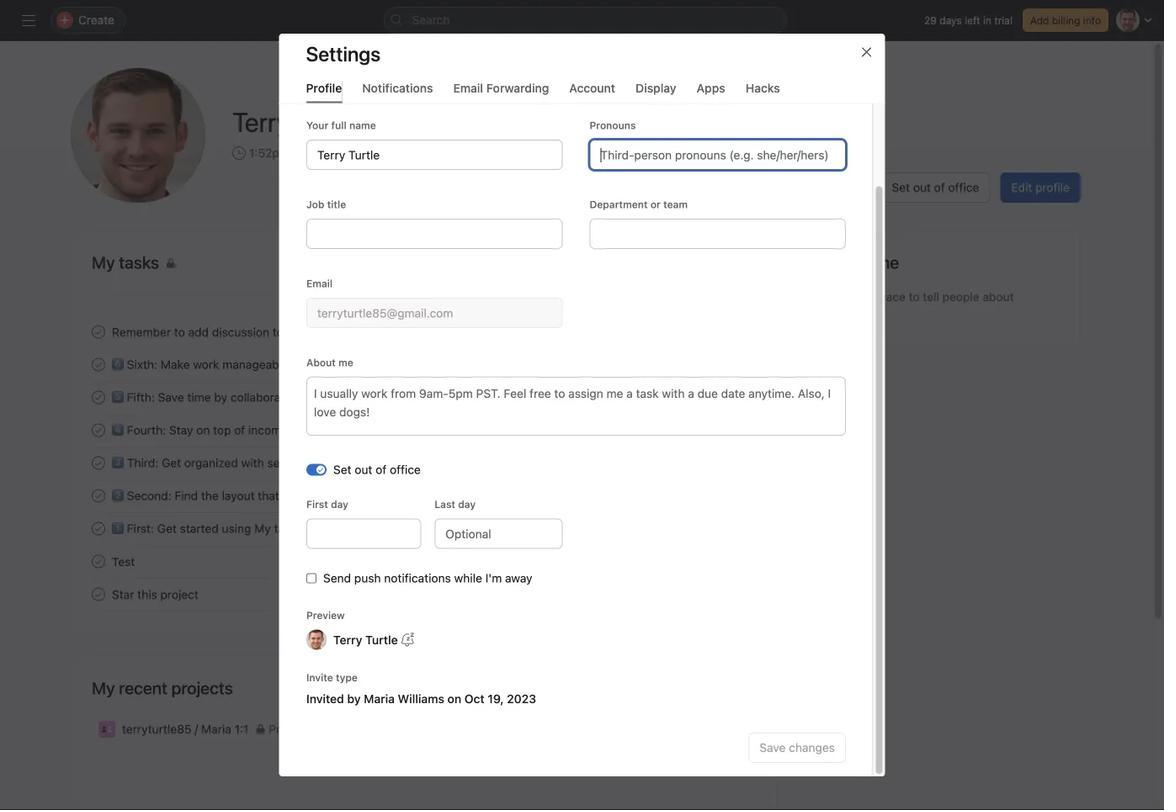 Task type: describe. For each thing, give the bounding box(es) containing it.
team
[[663, 199, 688, 211]]

1 vertical spatial in
[[305, 390, 314, 404]]

office inside set out of office button
[[949, 181, 980, 195]]

/
[[195, 723, 198, 737]]

layout
[[222, 489, 255, 503]]

set inside button
[[892, 181, 910, 195]]

search
[[412, 13, 450, 27]]

push
[[354, 572, 381, 586]]

type
[[336, 672, 357, 684]]

edit profile
[[1012, 181, 1070, 195]]

save changes button
[[748, 733, 846, 764]]

email forwarding
[[453, 81, 549, 95]]

edit
[[1012, 181, 1033, 195]]

your full name
[[306, 120, 376, 131]]

meeting
[[375, 325, 419, 339]]

stay
[[169, 423, 193, 437]]

completed checkbox for star this project
[[88, 585, 109, 605]]

4️⃣
[[112, 423, 124, 437]]

use this space to tell people about yourself.
[[826, 290, 1014, 322]]

0 horizontal spatial to
[[174, 325, 185, 339]]

0 vertical spatial my
[[255, 522, 271, 536]]

apps button
[[697, 81, 726, 103]]

1 vertical spatial for
[[320, 489, 335, 503]]

1 vertical spatial time
[[187, 390, 211, 404]]

wednesday for asana
[[689, 392, 744, 404]]

1:52pm local time
[[249, 146, 345, 160]]

completed checkbox for remember to add discussion topics for the next meeting
[[88, 322, 109, 342]]

completed image for remember to add discussion topics for the next meeting
[[88, 322, 109, 342]]

2️⃣ second: find the layout that's right for you
[[112, 489, 358, 503]]

set out of office inside button
[[892, 181, 980, 195]]

get for first:
[[157, 522, 177, 536]]

1 horizontal spatial time
[[321, 146, 345, 160]]

terryturtle85@gmail.com
[[372, 146, 508, 160]]

0 horizontal spatial out
[[354, 463, 372, 477]]

williams
[[398, 693, 444, 706]]

0 vertical spatial save
[[158, 390, 184, 404]]

first day
[[306, 499, 348, 511]]

star this project
[[112, 588, 199, 602]]

to inside use this space to tell people about yourself.
[[909, 290, 920, 304]]

test
[[112, 555, 135, 569]]

by inside invite type invited by maria williams on oct 19, 2023
[[347, 693, 360, 706]]

wednesday for work
[[689, 425, 744, 437]]

send
[[323, 572, 351, 586]]

using
[[222, 522, 251, 536]]

on inside invite type invited by maria williams on oct 19, 2023
[[447, 693, 461, 706]]

4️⃣ fourth: stay on top of incoming work
[[112, 423, 327, 437]]

asana
[[317, 390, 351, 404]]

notifications
[[362, 81, 433, 95]]

29
[[925, 14, 937, 26]]

completed image for 5️⃣
[[88, 388, 109, 408]]

0 vertical spatial by
[[214, 390, 227, 404]]

manageable
[[222, 358, 289, 372]]

set out of office button
[[881, 173, 991, 203]]

email for email forwarding
[[453, 81, 483, 95]]

about me
[[826, 253, 900, 272]]

add billing info button
[[1023, 8, 1109, 32]]

notifications
[[384, 572, 451, 586]]

sixth:
[[127, 358, 158, 372]]

profile
[[1036, 181, 1070, 195]]

away
[[505, 572, 532, 586]]

0 horizontal spatial tt
[[110, 108, 166, 163]]

1 vertical spatial my
[[92, 679, 115, 698]]

close image
[[860, 45, 874, 59]]

wednesday button for 4️⃣ fourth: stay on top of incoming work
[[689, 425, 744, 437]]

recent projects
[[119, 679, 233, 698]]

invite type invited by maria williams on oct 19, 2023
[[306, 672, 536, 706]]

full
[[331, 120, 346, 131]]

3️⃣ third: get organized with sections
[[112, 456, 313, 470]]

5️⃣
[[112, 390, 124, 404]]

days
[[940, 14, 962, 26]]

invited
[[306, 693, 344, 706]]

notifications button
[[362, 81, 433, 103]]

completed image for 2️⃣ second: find the layout that's right for you
[[88, 486, 109, 506]]

title
[[327, 199, 346, 211]]

turtle
[[365, 633, 398, 647]]

1 vertical spatial office
[[389, 463, 420, 477]]

account button
[[569, 81, 616, 103]]

trial
[[995, 14, 1013, 26]]

1️⃣ first: get started using my tasks
[[112, 522, 303, 536]]

0 horizontal spatial the
[[201, 489, 219, 503]]

i'm
[[485, 572, 502, 586]]

2 vertical spatial of
[[375, 463, 386, 477]]

last day
[[434, 499, 475, 511]]

Third-person pronouns (e.g. she/her/hers) text field
[[589, 140, 846, 170]]

terryturtle85 / maria 1:1
[[122, 723, 249, 737]]

oct
[[464, 693, 484, 706]]

fourth:
[[127, 423, 166, 437]]

completed checkbox for 2️⃣ second: find the layout that's right for you
[[88, 486, 109, 506]]

account
[[569, 81, 616, 95]]

1:52pm
[[249, 146, 289, 160]]

completed checkbox for 1️⃣
[[88, 519, 109, 539]]

1️⃣
[[112, 522, 124, 536]]

discussion
[[212, 325, 270, 339]]

about me
[[306, 357, 353, 369]]

completed image for 4️⃣ fourth: stay on top of incoming work
[[88, 421, 109, 441]]

completed image for star this project
[[88, 585, 109, 605]]

19,
[[487, 693, 504, 706]]

project
[[160, 588, 199, 602]]

add
[[188, 325, 209, 339]]

Send push notifications while I'm away checkbox
[[306, 574, 316, 584]]

get for third:
[[162, 456, 181, 470]]

collaborating
[[231, 390, 301, 404]]

my recent projects
[[92, 679, 233, 698]]

profile
[[306, 81, 342, 95]]

name
[[349, 120, 376, 131]]

terry turtle
[[333, 633, 398, 647]]

with
[[241, 456, 264, 470]]

topics
[[273, 325, 306, 339]]

out inside button
[[914, 181, 931, 195]]

top
[[213, 423, 231, 437]]

completed checkbox for 5️⃣
[[88, 388, 109, 408]]



Task type: locate. For each thing, give the bounding box(es) containing it.
time
[[321, 146, 345, 160], [187, 390, 211, 404]]

this for star
[[137, 588, 157, 602]]

1 horizontal spatial my
[[255, 522, 271, 536]]

1 horizontal spatial this
[[850, 290, 870, 304]]

local
[[293, 146, 318, 160]]

completed checkbox for 3️⃣
[[88, 453, 109, 474]]

fifth:
[[127, 390, 155, 404]]

display button
[[636, 81, 677, 103]]

completed checkbox left "test"
[[88, 552, 109, 572]]

your
[[306, 120, 328, 131]]

for left you on the left bottom of the page
[[320, 489, 335, 503]]

star
[[112, 588, 134, 602]]

save right fifth:
[[158, 390, 184, 404]]

1 horizontal spatial of
[[375, 463, 386, 477]]

1 horizontal spatial tt
[[310, 634, 323, 646]]

1 vertical spatial of
[[234, 423, 245, 437]]

next
[[348, 325, 372, 339]]

2 horizontal spatial of
[[934, 181, 945, 195]]

2023
[[507, 693, 536, 706]]

this
[[850, 290, 870, 304], [137, 588, 157, 602]]

completed image for test
[[88, 552, 109, 572]]

0 horizontal spatial my
[[92, 679, 115, 698]]

1 horizontal spatial to
[[909, 290, 920, 304]]

completed checkbox left 2️⃣
[[88, 486, 109, 506]]

get
[[162, 456, 181, 470], [157, 522, 177, 536]]

email up remember to add discussion topics for the next meeting
[[306, 278, 332, 290]]

to left tell
[[909, 290, 920, 304]]

in right left
[[984, 14, 992, 26]]

I usually work from 9am-5pm PST. Feel free to assign me a task with a due date anytime. Also, I love dogs! text field
[[306, 377, 846, 436]]

tt
[[110, 108, 166, 163], [310, 634, 323, 646]]

set out of office switch
[[306, 464, 326, 476]]

3 completed image from the top
[[88, 421, 109, 441]]

terry turtle
[[232, 106, 361, 138]]

or
[[650, 199, 660, 211]]

0 horizontal spatial email
[[306, 278, 332, 290]]

by up 4️⃣ fourth: stay on top of incoming work
[[214, 390, 227, 404]]

completed image left "test"
[[88, 552, 109, 572]]

while
[[454, 572, 482, 586]]

0 vertical spatial tt
[[110, 108, 166, 163]]

profile button
[[306, 81, 342, 103]]

1 completed checkbox from the top
[[88, 355, 109, 375]]

0 horizontal spatial of
[[234, 423, 245, 437]]

2 completed checkbox from the top
[[88, 388, 109, 408]]

day for last day
[[458, 499, 475, 511]]

started
[[180, 522, 219, 536]]

of right top
[[234, 423, 245, 437]]

this inside use this space to tell people about yourself.
[[850, 290, 870, 304]]

search list box
[[384, 7, 788, 34]]

2 day from the left
[[458, 499, 475, 511]]

1 day from the left
[[331, 499, 348, 511]]

use
[[826, 290, 847, 304]]

work down asana
[[301, 423, 327, 437]]

completed image left 5️⃣
[[88, 388, 109, 408]]

private
[[269, 723, 306, 737]]

0 horizontal spatial office
[[389, 463, 420, 477]]

time down the '6️⃣ sixth: make work manageable'
[[187, 390, 211, 404]]

people image
[[102, 725, 112, 735]]

of left the edit
[[934, 181, 945, 195]]

tell
[[923, 290, 940, 304]]

wednesday button for 5️⃣ fifth: save time by collaborating in asana
[[689, 392, 744, 404]]

2 wednesday from the top
[[689, 425, 744, 437]]

0 vertical spatial work
[[193, 358, 219, 372]]

hacks button
[[746, 81, 780, 103]]

on left top
[[196, 423, 210, 437]]

of inside set out of office button
[[934, 181, 945, 195]]

completed image
[[88, 388, 109, 408], [88, 519, 109, 539]]

of right set out of office switch
[[375, 463, 386, 477]]

1 horizontal spatial email
[[453, 81, 483, 95]]

completed image left remember on the top left of the page
[[88, 322, 109, 342]]

job title
[[306, 199, 346, 211]]

the
[[327, 325, 345, 339], [201, 489, 219, 503]]

that's
[[258, 489, 289, 503]]

first:
[[127, 522, 154, 536]]

4 completed checkbox from the top
[[88, 552, 109, 572]]

1 horizontal spatial the
[[327, 325, 345, 339]]

3️⃣
[[112, 456, 124, 470]]

make
[[161, 358, 190, 372]]

forwarding
[[486, 81, 549, 95]]

find
[[175, 489, 198, 503]]

organized
[[184, 456, 238, 470]]

1 vertical spatial this
[[137, 588, 157, 602]]

email for email
[[306, 278, 332, 290]]

edit profile button
[[1001, 173, 1081, 203]]

0 vertical spatial this
[[850, 290, 870, 304]]

0 vertical spatial time
[[321, 146, 345, 160]]

completed checkbox for 4️⃣ fourth: stay on top of incoming work
[[88, 421, 109, 441]]

completed checkbox left remember on the top left of the page
[[88, 322, 109, 342]]

1 horizontal spatial out
[[914, 181, 931, 195]]

1 completed image from the top
[[88, 322, 109, 342]]

completed image left 3️⃣
[[88, 453, 109, 474]]

preview
[[306, 610, 345, 622]]

billing
[[1052, 14, 1081, 26]]

by down the type
[[347, 693, 360, 706]]

None text field
[[306, 140, 562, 170], [589, 219, 846, 249], [306, 519, 421, 549], [306, 140, 562, 170], [589, 219, 846, 249], [306, 519, 421, 549]]

about
[[306, 357, 335, 369]]

terryturtle85
[[122, 723, 192, 737]]

the left next
[[327, 325, 345, 339]]

1 horizontal spatial maria
[[363, 693, 394, 706]]

to
[[909, 290, 920, 304], [174, 325, 185, 339]]

to left add
[[174, 325, 185, 339]]

completed checkbox for 6️⃣
[[88, 355, 109, 375]]

in left asana
[[305, 390, 314, 404]]

2 wednesday button from the top
[[689, 425, 744, 437]]

this for use
[[850, 290, 870, 304]]

in
[[984, 14, 992, 26], [305, 390, 314, 404]]

terryturtle85@gmail.com link
[[372, 144, 508, 163]]

email forwarding button
[[453, 81, 549, 103]]

1 wednesday from the top
[[689, 392, 744, 404]]

0 vertical spatial completed image
[[88, 388, 109, 408]]

this up yourself. at the top of the page
[[850, 290, 870, 304]]

6️⃣
[[112, 358, 124, 372]]

0 horizontal spatial on
[[196, 423, 210, 437]]

1 vertical spatial by
[[347, 693, 360, 706]]

day right the last
[[458, 499, 475, 511]]

0 vertical spatial out
[[914, 181, 931, 195]]

1 completed checkbox from the top
[[88, 322, 109, 342]]

0 vertical spatial wednesday button
[[689, 392, 744, 404]]

1 vertical spatial save
[[759, 741, 786, 755]]

save left changes on the right of the page
[[759, 741, 786, 755]]

email left 'forwarding'
[[453, 81, 483, 95]]

0 vertical spatial for
[[309, 325, 324, 339]]

completed image
[[88, 322, 109, 342], [88, 355, 109, 375], [88, 421, 109, 441], [88, 453, 109, 474], [88, 486, 109, 506], [88, 552, 109, 572], [88, 585, 109, 605]]

maria left williams
[[363, 693, 394, 706]]

0 vertical spatial set out of office
[[892, 181, 980, 195]]

maria
[[363, 693, 394, 706], [201, 723, 231, 737]]

1 vertical spatial email
[[306, 278, 332, 290]]

remember
[[112, 325, 171, 339]]

2 completed checkbox from the top
[[88, 421, 109, 441]]

1 vertical spatial completed image
[[88, 519, 109, 539]]

completed image for 1️⃣
[[88, 519, 109, 539]]

4 completed image from the top
[[88, 453, 109, 474]]

completed image left the 1️⃣
[[88, 519, 109, 539]]

0 vertical spatial wednesday
[[689, 392, 744, 404]]

1 vertical spatial set out of office
[[333, 463, 420, 477]]

1 vertical spatial maria
[[201, 723, 231, 737]]

remember to add discussion topics for the next meeting
[[112, 325, 419, 339]]

pronouns
[[589, 120, 636, 131]]

work right make
[[193, 358, 219, 372]]

maria inside invite type invited by maria williams on oct 19, 2023
[[363, 693, 394, 706]]

1 horizontal spatial set out of office
[[892, 181, 980, 195]]

hacks
[[746, 81, 780, 95]]

1 horizontal spatial by
[[347, 693, 360, 706]]

day right first
[[331, 499, 348, 511]]

0 horizontal spatial by
[[214, 390, 227, 404]]

the right find
[[201, 489, 219, 503]]

0 horizontal spatial time
[[187, 390, 211, 404]]

info
[[1084, 14, 1101, 26]]

terry
[[333, 633, 362, 647]]

6 completed image from the top
[[88, 552, 109, 572]]

1 vertical spatial wednesday button
[[689, 425, 744, 437]]

search button
[[384, 7, 788, 34]]

job
[[306, 199, 324, 211]]

5 completed checkbox from the top
[[88, 585, 109, 605]]

0 vertical spatial set
[[892, 181, 910, 195]]

0 horizontal spatial save
[[158, 390, 184, 404]]

1 vertical spatial the
[[201, 489, 219, 503]]

on left oct
[[447, 693, 461, 706]]

1 horizontal spatial day
[[458, 499, 475, 511]]

1 vertical spatial set
[[333, 463, 351, 477]]

completed checkbox left 4️⃣ at left
[[88, 421, 109, 441]]

1 vertical spatial get
[[157, 522, 177, 536]]

you
[[339, 489, 358, 503]]

0 vertical spatial of
[[934, 181, 945, 195]]

by
[[214, 390, 227, 404], [347, 693, 360, 706]]

for right topics
[[309, 325, 324, 339]]

0 horizontal spatial set
[[333, 463, 351, 477]]

1 horizontal spatial save
[[759, 741, 786, 755]]

0 vertical spatial office
[[949, 181, 980, 195]]

0 vertical spatial on
[[196, 423, 210, 437]]

save inside button
[[759, 741, 786, 755]]

me
[[338, 357, 353, 369]]

2 completed image from the top
[[88, 519, 109, 539]]

incoming
[[248, 423, 298, 437]]

0 vertical spatial get
[[162, 456, 181, 470]]

day for first day
[[331, 499, 348, 511]]

my left tasks
[[255, 522, 271, 536]]

completed checkbox left 3️⃣
[[88, 453, 109, 474]]

out
[[914, 181, 931, 195], [354, 463, 372, 477]]

completed image left star
[[88, 585, 109, 605]]

completed image for 6️⃣ sixth: make work manageable
[[88, 355, 109, 375]]

this right star
[[137, 588, 157, 602]]

completed checkbox for test
[[88, 552, 109, 572]]

1 vertical spatial wednesday
[[689, 425, 744, 437]]

0 horizontal spatial set out of office
[[333, 463, 420, 477]]

space
[[873, 290, 906, 304]]

0 vertical spatial to
[[909, 290, 920, 304]]

completed checkbox left star
[[88, 585, 109, 605]]

completed image for 3️⃣ third: get organized with sections
[[88, 453, 109, 474]]

completed image left '6️⃣'
[[88, 355, 109, 375]]

send push notifications while i'm away
[[323, 572, 532, 586]]

0 vertical spatial in
[[984, 14, 992, 26]]

completed checkbox left 5️⃣
[[88, 388, 109, 408]]

get right first: at the left bottom of the page
[[157, 522, 177, 536]]

1 horizontal spatial in
[[984, 14, 992, 26]]

0 horizontal spatial in
[[305, 390, 314, 404]]

0 horizontal spatial work
[[193, 358, 219, 372]]

Completed checkbox
[[88, 355, 109, 375], [88, 388, 109, 408], [88, 453, 109, 474], [88, 519, 109, 539]]

completed checkbox left the 1️⃣
[[88, 519, 109, 539]]

1 vertical spatial to
[[174, 325, 185, 339]]

0 vertical spatial maria
[[363, 693, 394, 706]]

about
[[983, 290, 1014, 304]]

0 horizontal spatial day
[[331, 499, 348, 511]]

Completed checkbox
[[88, 322, 109, 342], [88, 421, 109, 441], [88, 486, 109, 506], [88, 552, 109, 572], [88, 585, 109, 605]]

1 horizontal spatial office
[[949, 181, 980, 195]]

0 vertical spatial email
[[453, 81, 483, 95]]

2️⃣
[[112, 489, 124, 503]]

completed checkbox left '6️⃣'
[[88, 355, 109, 375]]

apps
[[697, 81, 726, 95]]

7 completed image from the top
[[88, 585, 109, 605]]

5 completed image from the top
[[88, 486, 109, 506]]

get right third:
[[162, 456, 181, 470]]

left
[[965, 14, 981, 26]]

wednesday button
[[689, 392, 744, 404], [689, 425, 744, 437]]

1 wednesday button from the top
[[689, 392, 744, 404]]

1 horizontal spatial set
[[892, 181, 910, 195]]

2 completed image from the top
[[88, 355, 109, 375]]

office
[[949, 181, 980, 195], [389, 463, 420, 477]]

1 horizontal spatial on
[[447, 693, 461, 706]]

right
[[292, 489, 317, 503]]

1 vertical spatial tt
[[310, 634, 323, 646]]

3 completed checkbox from the top
[[88, 486, 109, 506]]

last
[[434, 499, 455, 511]]

tasks
[[274, 522, 303, 536]]

completed image left 4️⃣ at left
[[88, 421, 109, 441]]

None text field
[[306, 219, 562, 249], [306, 298, 562, 328], [306, 219, 562, 249], [306, 298, 562, 328]]

0 vertical spatial the
[[327, 325, 345, 339]]

1 vertical spatial on
[[447, 693, 461, 706]]

settings
[[306, 42, 381, 66]]

maria right /
[[201, 723, 231, 737]]

my up the people icon
[[92, 679, 115, 698]]

email inside "button"
[[453, 81, 483, 95]]

1 completed image from the top
[[88, 388, 109, 408]]

0 horizontal spatial maria
[[201, 723, 231, 737]]

1:1
[[235, 723, 249, 737]]

4 completed checkbox from the top
[[88, 519, 109, 539]]

time right local
[[321, 146, 345, 160]]

0 horizontal spatial this
[[137, 588, 157, 602]]

Optional text field
[[434, 519, 562, 549]]

completed image left 2️⃣
[[88, 486, 109, 506]]

display
[[636, 81, 677, 95]]

my tasks
[[92, 253, 159, 272]]

1 vertical spatial work
[[301, 423, 327, 437]]

department or team
[[589, 199, 688, 211]]

1 vertical spatial out
[[354, 463, 372, 477]]

my
[[255, 522, 271, 536], [92, 679, 115, 698]]

save changes
[[759, 741, 835, 755]]

1 horizontal spatial work
[[301, 423, 327, 437]]

3 completed checkbox from the top
[[88, 453, 109, 474]]

people
[[943, 290, 980, 304]]

6️⃣ sixth: make work manageable
[[112, 358, 289, 372]]



Task type: vqa. For each thing, say whether or not it's contained in the screenshot.
TS
no



